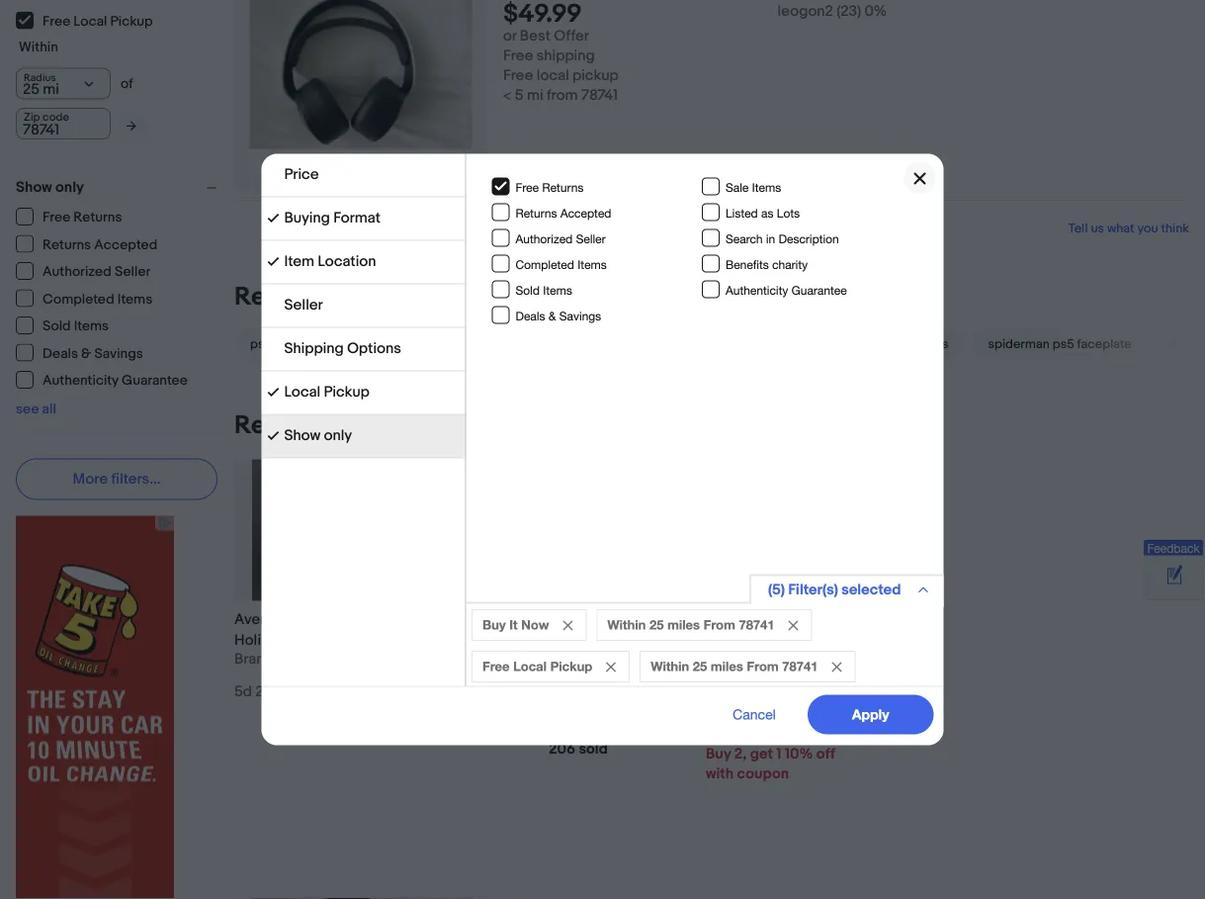 Task type: locate. For each thing, give the bounding box(es) containing it.
crayola
[[392, 631, 460, 649]]

1 horizontal spatial authenticity guarantee
[[726, 283, 848, 297]]

0 horizontal spatial show only
[[16, 179, 84, 196]]

0 horizontal spatial it
[[509, 617, 518, 632]]

0 vertical spatial completed items
[[516, 257, 607, 271]]

1 horizontal spatial new
[[592, 650, 621, 668]]

1 horizontal spatial authenticity
[[726, 283, 789, 297]]

apply
[[853, 706, 890, 723]]

price
[[284, 166, 319, 184]]

1 horizontal spatial deals & savings
[[516, 309, 602, 323]]

ps5 for spiderman ps5 cover digital
[[504, 336, 525, 351]]

authenticity guarantee down the deals & savings link
[[43, 372, 188, 389]]

seller inside authorized seller link
[[115, 264, 151, 280]]

0 vertical spatial only
[[55, 179, 84, 196]]

kellytoy
[[549, 631, 603, 649], [632, 650, 686, 668]]

free
[[43, 13, 70, 30], [504, 47, 534, 65], [504, 67, 534, 85], [516, 180, 539, 194], [43, 209, 70, 226], [482, 658, 509, 674]]

completed up spiderman ps5 cover digital link
[[516, 257, 575, 271]]

buying format tab
[[262, 197, 465, 241]]

· left 14k
[[689, 650, 693, 668]]

new
[[277, 650, 307, 668], [592, 650, 621, 668]]

miles
[[667, 617, 700, 632], [711, 658, 743, 674]]

show only down local pickup
[[284, 427, 352, 445]]

0 horizontal spatial kellytoy
[[549, 631, 603, 649]]

4 ps5 from the left
[[1053, 336, 1075, 351]]

1 vertical spatial &
[[81, 345, 91, 362]]

spiderman up the "items"
[[439, 336, 501, 351]]

0 horizontal spatial pickup
[[110, 13, 153, 30]]

hallmark crayola bright sledding colors #10 series 1998 christmas ornaments image
[[409, 460, 516, 601]]

3 filter applied image from the top
[[268, 430, 279, 442]]

sold items inside 'dialog'
[[516, 283, 573, 297]]

accepted
[[561, 206, 612, 220], [94, 236, 158, 253]]

show only for show only dropdown button
[[16, 179, 84, 196]]

0 horizontal spatial sold items
[[43, 318, 109, 335]]

2 filter applied image from the top
[[268, 386, 279, 398]]

1 vertical spatial now
[[747, 725, 777, 743]]

show only up free returns link
[[16, 179, 84, 196]]

sony playstation 5 pulse 3d wireless gaming headset ps5 - white (no dongle) image
[[250, 0, 472, 149]]

1 horizontal spatial from
[[747, 658, 779, 674]]

sold
[[579, 741, 608, 758]]

sold items
[[516, 283, 573, 297], [43, 318, 109, 335]]

now for buy it now buy 2, get 1 10% off with coupon
[[747, 725, 777, 743]]

only inside tab
[[324, 427, 352, 445]]

2 new from the left
[[592, 650, 621, 668]]

0 horizontal spatial sold
[[43, 318, 71, 335]]

2
[[739, 610, 747, 628]]

tab list inside 'dialog'
[[262, 154, 465, 459]]

only for show only dropdown button
[[55, 179, 84, 196]]

206
[[549, 741, 576, 758]]

leogon2 (23) 0% or best offer free shipping free local pickup < 5 mi from 78741
[[504, 3, 888, 105]]

0 vertical spatial sold items
[[516, 283, 573, 297]]

local
[[74, 13, 107, 30], [284, 383, 321, 401], [513, 658, 547, 674]]

accepted inside 'dialog'
[[561, 206, 612, 220]]

1 horizontal spatial brand
[[549, 650, 588, 668]]

1 horizontal spatial ·
[[689, 650, 693, 668]]

see
[[16, 401, 39, 418]]

returns accepted
[[516, 206, 612, 220], [43, 236, 158, 253]]

·
[[625, 650, 628, 668], [689, 650, 693, 668]]

(2) link
[[549, 669, 649, 687]]

buying
[[284, 209, 330, 227]]

deals down sold items "link"
[[43, 345, 78, 362]]

marvel
[[234, 693, 280, 711]]

recently
[[234, 411, 338, 441]]

brand new · kellytoy · size:small (6-14 in)
[[549, 650, 820, 668]]

spiderman up local pickup
[[275, 336, 336, 351]]

brand down "holiday"
[[234, 650, 274, 668]]

within 25 miles from 78741 for remove filter - local pickup - within 25 miles from 78741 icon
[[651, 658, 818, 674]]

or
[[504, 27, 517, 45], [774, 652, 787, 670]]

(5) filter(s) selected
[[769, 581, 902, 599]]

1 vertical spatial deals
[[43, 345, 78, 362]]

show
[[16, 179, 52, 196], [284, 427, 321, 445]]

0 vertical spatial in
[[767, 232, 776, 246]]

from for remove filter - local pickup - within 25 miles from 78741 icon
[[747, 658, 779, 674]]

with
[[706, 765, 734, 783]]

0 horizontal spatial 25
[[649, 617, 664, 632]]

1 · from the left
[[625, 650, 628, 668]]

0 vertical spatial savings
[[560, 309, 602, 323]]

1 vertical spatial from
[[747, 658, 779, 674]]

0 vertical spatial filter applied image
[[268, 256, 279, 268]]

filter applied image inside show only tab
[[268, 430, 279, 442]]

recently viewed items
[[234, 411, 496, 441]]

1 vertical spatial completed items
[[43, 291, 153, 308]]

cancel button
[[711, 695, 798, 735]]

1 ps5 from the left
[[250, 336, 272, 351]]

0 vertical spatial authenticity
[[726, 283, 789, 297]]

1 cover from the left
[[339, 336, 372, 351]]

1 brand from the left
[[234, 650, 274, 668]]

guarantee down charity
[[792, 283, 848, 297]]

squishmallow
[[549, 610, 642, 628]]

to
[[764, 666, 777, 683]]

1 vertical spatial miles
[[711, 658, 743, 674]]

within up winnie at the bottom of page
[[607, 617, 646, 632]]

calendar
[[234, 652, 296, 670]]

it inside buy it now buy 2, get 1 10% off with coupon
[[734, 725, 743, 743]]

remove filter - local pickup - within 25 miles from 78741 image
[[832, 662, 842, 672]]

2 horizontal spatial local
[[513, 658, 547, 674]]

options
[[347, 340, 401, 358]]

completed items up digital
[[516, 257, 607, 271]]

2 horizontal spatial within
[[651, 658, 689, 674]]

None text field
[[16, 108, 111, 139]]

sold up spiderman ps5 cover digital link
[[516, 283, 540, 297]]

lots
[[777, 206, 800, 220]]

in down as
[[767, 232, 776, 246]]

· right remove filter - local pickup - free local pickup icon
[[625, 650, 628, 668]]

t.w.
[[770, 610, 796, 628]]

1 horizontal spatial miles
[[711, 658, 743, 674]]

1 vertical spatial 78741
[[739, 617, 775, 632]]

1 vertical spatial show
[[284, 427, 321, 445]]

items
[[753, 180, 782, 194], [578, 257, 607, 271], [543, 283, 573, 297], [118, 291, 153, 308], [74, 318, 109, 335]]

tab list containing price
[[262, 154, 465, 459]]

only for show only tab
[[324, 427, 352, 445]]

0 vertical spatial authenticity guarantee
[[726, 283, 848, 297]]

0 vertical spatial completed
[[516, 257, 575, 271]]

search in description
[[726, 232, 840, 246]]

apply within filter image
[[127, 119, 137, 132]]

ps5 left 'plates'
[[889, 336, 911, 351]]

spiderman
[[275, 336, 336, 351], [439, 336, 501, 351], [825, 336, 886, 351], [989, 336, 1050, 351]]

0 vertical spatial kellytoy
[[549, 631, 603, 649]]

free returns up returns accepted link
[[43, 209, 122, 226]]

0 horizontal spatial now
[[521, 617, 549, 632]]

1 horizontal spatial cover
[[528, 336, 561, 351]]

offer
[[554, 27, 590, 45]]

0 horizontal spatial or
[[504, 27, 517, 45]]

filter applied image for local
[[268, 386, 279, 398]]

1 filter applied image from the top
[[268, 256, 279, 268]]

spiderman left faceplate
[[989, 336, 1050, 351]]

1 horizontal spatial sold items
[[516, 283, 573, 297]]

1 vertical spatial authorized seller
[[43, 264, 151, 280]]

0 horizontal spatial in
[[767, 232, 776, 246]]

1 vertical spatial seller
[[115, 264, 151, 280]]

0 vertical spatial free returns
[[516, 180, 584, 194]]

kellytoy inside squishmallow kellytoy plush disney winnie the pooh tigger 8" inch nwt new
[[549, 631, 603, 649]]

0 vertical spatial authorized
[[516, 232, 573, 246]]

sold items up the deals & savings link
[[43, 318, 109, 335]]

cover inside spiderman ps5 cover digital link
[[528, 336, 561, 351]]

colors
[[466, 652, 526, 670]]

ct
[[750, 610, 767, 628]]

1 vertical spatial or
[[774, 652, 787, 670]]

25 for remove filter - local pickup - within 25 miles from 78741 icon
[[693, 658, 707, 674]]

show inside tab
[[284, 427, 321, 445]]

5d 23h
[[234, 683, 280, 701]]

3 ps5 from the left
[[889, 336, 911, 351]]

tab list
[[262, 154, 465, 459]]

0 horizontal spatial within
[[19, 39, 58, 55]]

1 horizontal spatial sold
[[516, 283, 540, 297]]

gold
[[706, 673, 740, 691]]

1 vertical spatial local
[[284, 383, 321, 401]]

white
[[731, 652, 770, 670]]

deals & savings link
[[16, 344, 144, 362]]

returns accepted link
[[16, 235, 159, 253]]

1 vertical spatial returns accepted
[[43, 236, 158, 253]]

guarantee down the deals & savings link
[[122, 372, 188, 389]]

sold items up spiderman ps5 cover digital link
[[516, 283, 573, 297]]

spiderman ps5 plates link
[[809, 328, 973, 360]]

only down local pickup
[[324, 427, 352, 445]]

2 ps5 from the left
[[504, 336, 525, 351]]

ps5 down related
[[250, 336, 272, 351]]

new for brand new · kellytoy · size:small (6-14 in)
[[592, 650, 621, 668]]

cover left "disc"
[[339, 336, 372, 351]]

plush
[[606, 631, 642, 649]]

show only tab
[[262, 415, 465, 459]]

show only inside tab
[[284, 427, 352, 445]]

1 vertical spatial pickup
[[324, 383, 370, 401]]

1 vertical spatial show only
[[284, 427, 352, 445]]

authenticity down benefits in the top right of the page
[[726, 283, 789, 297]]

0 horizontal spatial 78741
[[582, 87, 618, 105]]

disney
[[549, 652, 594, 670]]

0 vertical spatial deals & savings
[[516, 309, 602, 323]]

pickup
[[110, 13, 153, 30], [324, 383, 370, 401], [550, 658, 592, 674]]

& up authenticity guarantee link
[[81, 345, 91, 362]]

0 horizontal spatial brand
[[234, 650, 274, 668]]

completed down authorized seller link
[[43, 291, 114, 308]]

deals up spiderman ps5 cover digital link
[[516, 309, 546, 323]]

local pickup tab
[[262, 371, 465, 415]]

pickup up nwt
[[550, 658, 592, 674]]

0 vertical spatial accepted
[[561, 206, 612, 220]]

ornaments
[[392, 714, 482, 732]]

more filters... button
[[16, 459, 218, 500]]

savings up digital
[[560, 309, 602, 323]]

it up colors
[[509, 617, 518, 632]]

buy inside 'dialog'
[[482, 617, 506, 632]]

free local pickup up of
[[43, 13, 153, 30]]

deals & savings up digital
[[516, 309, 602, 323]]

1 new from the left
[[277, 650, 307, 668]]

within right '(2)'
[[651, 658, 689, 674]]

0 vertical spatial free local pickup
[[43, 13, 153, 30]]

0 horizontal spatial completed items
[[43, 291, 153, 308]]

ps5 inside spiderman ps5 plates link
[[889, 336, 911, 351]]

1 vertical spatial within
[[607, 617, 646, 632]]

filter applied image inside "local pickup" tab
[[268, 386, 279, 398]]

ps5 inside spiderman ps5 cover digital link
[[504, 336, 525, 351]]

2 horizontal spatial seller
[[576, 232, 606, 246]]

deals & savings
[[516, 309, 602, 323], [43, 345, 143, 362]]

free local pickup up nwt
[[482, 658, 592, 674]]

tigger
[[587, 673, 630, 691]]

natural
[[800, 610, 848, 628]]

seller
[[576, 232, 606, 246], [115, 264, 151, 280], [284, 296, 323, 314]]

78741 for 'remove filter - item location - within 25 miles from 78741' image
[[739, 617, 775, 632]]

1 horizontal spatial 78741
[[739, 617, 775, 632]]

1 vertical spatial 25
[[693, 658, 707, 674]]

sold items inside sold items "link"
[[43, 318, 109, 335]]

nwt
[[549, 693, 581, 711]]

1 vertical spatial kellytoy
[[632, 650, 686, 668]]

2 cover from the left
[[528, 336, 561, 351]]

completed items
[[516, 257, 607, 271], [43, 291, 153, 308]]

1 horizontal spatial show only
[[284, 427, 352, 445]]

cover inside ps5 spiderman cover disc link
[[339, 336, 372, 351]]

2 spiderman from the left
[[439, 336, 501, 351]]

1
[[777, 745, 782, 763]]

or inside 1/4 - 2 ct t.w. natural diamond studs in 14k white or yellow gold
[[774, 652, 787, 670]]

& up spiderman ps5 cover digital link
[[549, 309, 556, 323]]

0 horizontal spatial from
[[703, 617, 735, 632]]

best
[[520, 27, 551, 45]]

1 horizontal spatial completed
[[516, 257, 575, 271]]

items inside sold items "link"
[[74, 318, 109, 335]]

filter applied image inside item location tab
[[268, 256, 279, 268]]

within down free local pickup link
[[19, 39, 58, 55]]

pickup up of
[[110, 13, 153, 30]]

charity
[[773, 257, 808, 271]]

it for buy it now buy 2, get 1 10% off with coupon
[[734, 725, 743, 743]]

within
[[19, 39, 58, 55], [607, 617, 646, 632], [651, 658, 689, 674]]

filter applied image
[[268, 256, 279, 268], [268, 386, 279, 398], [268, 430, 279, 442]]

returns
[[543, 180, 584, 194], [516, 206, 557, 220], [74, 209, 122, 226], [43, 236, 91, 253]]

brand for brand new · kellytoy · size:small (6-14 in)
[[549, 650, 588, 668]]

2 vertical spatial seller
[[284, 296, 323, 314]]

0 horizontal spatial authorized seller
[[43, 264, 151, 280]]

related
[[234, 281, 325, 312]]

1 vertical spatial buy
[[706, 725, 731, 743]]

0 horizontal spatial local
[[74, 13, 107, 30]]

only up free returns link
[[55, 179, 84, 196]]

hallmark crayola bright sledding colors #10 series 1998 christmas ornaments link
[[392, 609, 533, 732]]

dialog
[[0, 0, 1206, 899]]

in up in)
[[813, 631, 824, 649]]

authenticity guarantee down charity
[[726, 283, 848, 297]]

1 horizontal spatial only
[[324, 427, 352, 445]]

shipping
[[537, 47, 595, 65]]

kellytoy down remove filter - buying format - buy it now image
[[549, 631, 603, 649]]

miles for 'remove filter - item location - within 25 miles from 78741' image
[[667, 617, 700, 632]]

0 vertical spatial authorized seller
[[516, 232, 606, 246]]

0 vertical spatial 25
[[649, 617, 664, 632]]

sale items
[[726, 180, 782, 194]]

new for brand new
[[277, 650, 307, 668]]

0 vertical spatial 78741
[[582, 87, 618, 105]]

brand up pooh
[[549, 650, 588, 668]]

digital
[[564, 336, 600, 351]]

completed items down authorized seller link
[[43, 291, 153, 308]]

frankford
[[234, 673, 298, 691]]

2 vertical spatial filter applied image
[[268, 430, 279, 442]]

now inside buy it now buy 2, get 1 10% off with coupon
[[747, 725, 777, 743]]

shipping
[[284, 340, 344, 358]]

0 horizontal spatial show
[[16, 179, 52, 196]]

free local pickup link
[[16, 11, 154, 30]]

show only button
[[16, 179, 226, 196]]

23h
[[256, 683, 280, 701]]

it up the 2,
[[734, 725, 743, 743]]

1 vertical spatial guarantee
[[122, 372, 188, 389]]

brand for brand new
[[234, 650, 274, 668]]

pickup up recently viewed items
[[324, 383, 370, 401]]

it inside 'dialog'
[[509, 617, 518, 632]]

1 horizontal spatial guarantee
[[792, 283, 848, 297]]

1 horizontal spatial deals
[[516, 309, 546, 323]]

free local pickup
[[43, 13, 153, 30], [482, 658, 592, 674]]

2d 7h
[[392, 686, 429, 704]]

2 brand from the left
[[549, 650, 588, 668]]

sold
[[516, 283, 540, 297], [43, 318, 71, 335]]

authenticity down the deals & savings link
[[43, 372, 119, 389]]

authenticity
[[726, 283, 789, 297], [43, 372, 119, 389]]

faceplate
[[1078, 336, 1133, 351]]

0 horizontal spatial guarantee
[[122, 372, 188, 389]]

within for 'remove filter - item location - within 25 miles from 78741' image
[[607, 617, 646, 632]]

show down local pickup
[[284, 427, 321, 445]]

sledding
[[392, 652, 463, 670]]

ps5 inside the spiderman ps5 faceplate link
[[1053, 336, 1075, 351]]

206 sold
[[549, 741, 608, 758]]

1 vertical spatial authenticity
[[43, 372, 119, 389]]

10%
[[785, 745, 814, 763]]

savings up authenticity guarantee link
[[94, 345, 143, 362]]

1 horizontal spatial local
[[284, 383, 321, 401]]

now
[[521, 617, 549, 632], [747, 725, 777, 743]]

tell us what you think
[[1069, 221, 1190, 236]]

kellytoy up inch
[[632, 650, 686, 668]]

now left remove filter - buying format - buy it now image
[[521, 617, 549, 632]]

4 spiderman from the left
[[989, 336, 1050, 351]]

1 horizontal spatial free returns
[[516, 180, 584, 194]]

cover left digital
[[528, 336, 561, 351]]

items inside completed items link
[[118, 291, 153, 308]]

spiderman left 'plates'
[[825, 336, 886, 351]]

1 vertical spatial filter applied image
[[268, 386, 279, 398]]

ps5 left faceplate
[[1053, 336, 1075, 351]]

bright
[[463, 631, 516, 649]]

0 horizontal spatial savings
[[94, 345, 143, 362]]

0 vertical spatial now
[[521, 617, 549, 632]]

free returns down 'from'
[[516, 180, 584, 194]]

0 vertical spatial buy
[[482, 617, 506, 632]]

show up free returns link
[[16, 179, 52, 196]]

2 vertical spatial local
[[513, 658, 547, 674]]

1 horizontal spatial authorized
[[516, 232, 573, 246]]

sold inside "link"
[[43, 318, 71, 335]]

sold up the deals & savings link
[[43, 318, 71, 335]]

ps5 left digital
[[504, 336, 525, 351]]

3 spiderman from the left
[[825, 336, 886, 351]]

0 vertical spatial deals
[[516, 309, 546, 323]]

deals & savings up authenticity guarantee link
[[43, 345, 143, 362]]

diamond
[[706, 631, 767, 649]]

spiderman for spiderman ps5 plates
[[825, 336, 886, 351]]

avengers assemble holiday countdown calendar unopened frankford candy marvel image
[[252, 460, 358, 601]]

now up get
[[747, 725, 777, 743]]

free local pickup inside free local pickup link
[[43, 13, 153, 30]]

ps5 spiderman cover disc link
[[234, 328, 423, 360]]

spiderman for spiderman ps5 faceplate
[[989, 336, 1050, 351]]

in inside 1/4 - 2 ct t.w. natural diamond studs in 14k white or yellow gold
[[813, 631, 824, 649]]



Task type: describe. For each thing, give the bounding box(es) containing it.
squishmallow kellytoy plush disney winnie the pooh tigger 8" inch nwt new link
[[549, 609, 691, 711]]

advertisement region
[[16, 516, 174, 899]]

unopened
[[299, 652, 370, 670]]

searches
[[331, 281, 440, 312]]

spiderman for spiderman ps5 cover digital
[[439, 336, 501, 351]]

free returns inside free returns link
[[43, 209, 122, 226]]

cancel
[[733, 706, 776, 723]]

$79.99
[[706, 662, 761, 684]]

in)
[[804, 650, 820, 668]]

authorized seller link
[[16, 262, 152, 280]]

sold items link
[[16, 317, 110, 335]]

0 horizontal spatial accepted
[[94, 236, 158, 253]]

listed as lots
[[726, 206, 800, 220]]

plates
[[914, 336, 949, 351]]

(23)
[[837, 3, 862, 20]]

you
[[1138, 221, 1159, 236]]

1/4 - 2 ct t.w. natural diamond studs in 14k white or yellow gold heading
[[706, 610, 848, 691]]

2 vertical spatial buy
[[706, 745, 731, 763]]

countdown
[[289, 631, 367, 649]]

holiday
[[234, 631, 285, 649]]

viewed
[[344, 411, 426, 441]]

yellow
[[790, 652, 835, 670]]

mi
[[527, 87, 544, 105]]

remove filter - item location - within 25 miles from 78741 image
[[789, 620, 798, 630]]

<
[[504, 87, 512, 105]]

local
[[537, 67, 570, 85]]

item
[[284, 253, 315, 271]]

0 horizontal spatial authenticity guarantee
[[43, 372, 188, 389]]

local inside tab
[[284, 383, 321, 401]]

1 horizontal spatial savings
[[560, 309, 602, 323]]

authorized inside 'dialog'
[[516, 232, 573, 246]]

1 vertical spatial deals & savings
[[43, 345, 143, 362]]

all
[[42, 401, 56, 418]]

pickup inside tab
[[324, 383, 370, 401]]

squishmallow kellytoy plush disney winnie the pooh tigger 8" inch nwt new
[[549, 610, 679, 711]]

christmas
[[392, 693, 475, 711]]

7h
[[412, 686, 429, 704]]

ps5 for spiderman ps5 faceplate
[[1053, 336, 1075, 351]]

ps5 inside ps5 spiderman cover disc link
[[250, 336, 272, 351]]

avengers
[[234, 610, 299, 628]]

cover for digital
[[528, 336, 561, 351]]

benefits
[[726, 257, 769, 271]]

authorized seller inside authorized seller link
[[43, 264, 151, 280]]

spiderman ps5 cover digital link
[[423, 328, 624, 360]]

sale
[[726, 180, 749, 194]]

as
[[762, 206, 774, 220]]

more
[[73, 470, 108, 488]]

0 vertical spatial local
[[74, 13, 107, 30]]

(6-
[[769, 650, 787, 668]]

show for show only dropdown button
[[16, 179, 52, 196]]

winnie
[[598, 652, 643, 670]]

buy for buy it now
[[482, 617, 506, 632]]

show only for show only tab
[[284, 427, 352, 445]]

1/4 - 2 ct t.w. natural diamond studs in 14k white or yellow gold image
[[706, 460, 848, 601]]

1 vertical spatial savings
[[94, 345, 143, 362]]

cover for disc
[[339, 336, 372, 351]]

1 horizontal spatial completed items
[[516, 257, 607, 271]]

ps5 for spiderman ps5 plates
[[889, 336, 911, 351]]

think
[[1162, 221, 1190, 236]]

1 horizontal spatial free local pickup
[[482, 658, 592, 674]]

of
[[121, 75, 133, 92]]

1998
[[470, 673, 500, 691]]

miles for remove filter - local pickup - within 25 miles from 78741 icon
[[711, 658, 743, 674]]

or inside leogon2 (23) 0% or best offer free shipping free local pickup < 5 mi from 78741
[[504, 27, 517, 45]]

authenticity guarantee link
[[16, 371, 189, 389]]

filter applied image
[[268, 212, 279, 224]]

spiderman ps5 faceplate
[[989, 336, 1133, 351]]

0 horizontal spatial &
[[81, 345, 91, 362]]

size:small
[[696, 650, 765, 668]]

filter applied image for show
[[268, 430, 279, 442]]

related searches
[[234, 281, 440, 312]]

us
[[1092, 221, 1105, 236]]

avengers assemble holiday countdown calendar unopened frankford candy marvel heading
[[234, 610, 370, 711]]

pooh
[[549, 673, 584, 691]]

apply button
[[808, 695, 934, 735]]

inch
[[650, 673, 679, 691]]

0 horizontal spatial deals
[[43, 345, 78, 362]]

0 horizontal spatial completed
[[43, 291, 114, 308]]

0 vertical spatial &
[[549, 309, 556, 323]]

buy for buy it now buy 2, get 1 10% off with coupon
[[706, 725, 731, 743]]

buy it now buy 2, get 1 10% off with coupon
[[706, 725, 836, 783]]

from
[[547, 87, 578, 105]]

78741 for remove filter - local pickup - within 25 miles from 78741 icon
[[782, 658, 818, 674]]

0%
[[865, 3, 888, 20]]

series
[[419, 673, 466, 691]]

filter applied image for item
[[268, 256, 279, 268]]

$79.99 to $1,699.99
[[706, 662, 782, 705]]

search
[[726, 232, 763, 246]]

1/4 - 2 ct t.w. natural diamond studs in 14k white or yellow gold link
[[706, 609, 848, 691]]

show for show only tab
[[284, 427, 321, 445]]

1 spiderman from the left
[[275, 336, 336, 351]]

pickup
[[573, 67, 619, 85]]

(5) filter(s) selected button
[[750, 574, 944, 604]]

format
[[334, 209, 381, 227]]

remove filter - local pickup - free local pickup image
[[606, 662, 616, 672]]

buying format
[[284, 209, 381, 227]]

squishmallow kellytoy plush disney winnie the pooh tigger 8" inch nwt new heading
[[549, 610, 679, 711]]

what
[[1108, 221, 1135, 236]]

2 vertical spatial pickup
[[550, 658, 592, 674]]

filter(s)
[[789, 581, 839, 599]]

0 vertical spatial pickup
[[110, 13, 153, 30]]

buy it now
[[482, 617, 549, 632]]

0 vertical spatial seller
[[576, 232, 606, 246]]

filters...
[[111, 470, 161, 488]]

from for 'remove filter - item location - within 25 miles from 78741' image
[[703, 617, 735, 632]]

14
[[787, 650, 801, 668]]

description
[[779, 232, 840, 246]]

5
[[515, 87, 524, 105]]

hallmark crayola bright sledding colors #10 series 1998 christmas ornaments heading
[[392, 610, 527, 732]]

25 for 'remove filter - item location - within 25 miles from 78741' image
[[649, 617, 664, 632]]

off
[[817, 745, 836, 763]]

0 vertical spatial guarantee
[[792, 283, 848, 297]]

tell
[[1069, 221, 1089, 236]]

dialog containing price
[[0, 0, 1206, 899]]

(5)
[[769, 581, 786, 599]]

avengers assemble holiday countdown calendar unopened frankford candy marvel link
[[234, 609, 376, 711]]

5d
[[234, 683, 252, 701]]

item location tab
[[262, 241, 465, 284]]

see all button
[[16, 401, 56, 418]]

0 horizontal spatial authenticity
[[43, 372, 119, 389]]

1 horizontal spatial seller
[[284, 296, 323, 314]]

within for remove filter - local pickup - within 25 miles from 78741 icon
[[651, 658, 689, 674]]

0 horizontal spatial authorized
[[43, 264, 112, 280]]

spiderman ps5 faceplate link
[[973, 328, 1156, 360]]

0 vertical spatial returns accepted
[[516, 206, 612, 220]]

get
[[751, 745, 774, 763]]

it for buy it now
[[509, 617, 518, 632]]

now for buy it now
[[521, 617, 549, 632]]

$1,699.99
[[706, 684, 782, 705]]

feedback
[[1148, 542, 1201, 555]]

studs
[[770, 631, 809, 649]]

remove filter - buying format - buy it now image
[[563, 620, 573, 630]]

spiderman ps5 cover digital
[[439, 336, 600, 351]]

14k
[[706, 652, 728, 670]]

items
[[432, 411, 496, 441]]

within 25 miles from 78741 for 'remove filter - item location - within 25 miles from 78741' image
[[607, 617, 775, 632]]

78741 inside leogon2 (23) 0% or best offer free shipping free local pickup < 5 mi from 78741
[[582, 87, 618, 105]]

assemble
[[302, 610, 370, 628]]

2 · from the left
[[689, 650, 693, 668]]

tell us what you think link
[[1069, 221, 1190, 236]]

item location
[[284, 253, 376, 271]]



Task type: vqa. For each thing, say whether or not it's contained in the screenshot.
the left Leather
no



